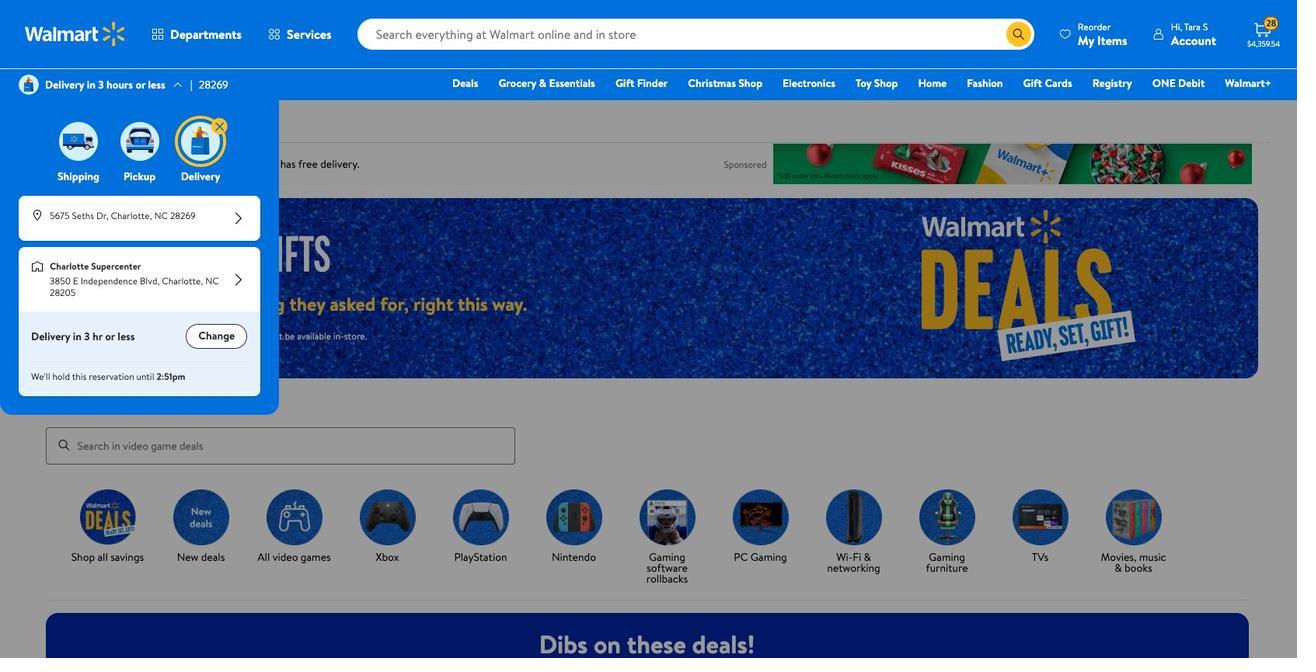 Task type: describe. For each thing, give the bounding box(es) containing it.
in for hr
[[73, 329, 82, 344]]

1 horizontal spatial games
[[301, 549, 331, 565]]

one
[[1152, 75, 1176, 91]]

change button
[[186, 324, 247, 349]]

way.
[[492, 291, 527, 317]]

movies, music & books
[[1101, 549, 1166, 576]]

my
[[1078, 31, 1094, 49]]

grocery & essentials
[[499, 75, 595, 91]]

christmas shop
[[688, 75, 763, 91]]

delivery button
[[178, 118, 227, 184]]

0 vertical spatial savings
[[109, 291, 168, 317]]

select
[[198, 330, 224, 343]]

walmart+ link
[[1218, 75, 1279, 92]]

Walmart Site-Wide search field
[[357, 19, 1034, 50]]

& for wi-fi & networking
[[864, 549, 871, 565]]

xbox
[[376, 549, 399, 565]]

gift cards
[[1023, 75, 1072, 91]]

in for hours
[[87, 77, 96, 92]]

registry
[[1093, 75, 1132, 91]]

charlotte, inside charlotte supercenter 3850 e independence blvd, charlotte, nc 28205
[[162, 274, 203, 288]]

walmart image
[[25, 22, 126, 47]]

delivery in 3 hr or less
[[31, 329, 135, 344]]

savings inside 'link'
[[111, 549, 144, 565]]

right
[[413, 291, 453, 317]]

Search in video game deals search field
[[45, 427, 515, 464]]

gift for gift cards
[[1023, 75, 1042, 91]]

while
[[58, 330, 80, 343]]

nc inside charlotte supercenter 3850 e independence blvd, charlotte, nc 28205
[[205, 274, 219, 288]]

3 for hours
[[98, 77, 104, 92]]

no
[[135, 330, 147, 343]]

deals
[[452, 75, 478, 91]]

delivery for delivery
[[181, 169, 220, 184]]

video for video game deals
[[45, 396, 81, 415]]

shop for christmas shop
[[739, 75, 763, 91]]

all video games link
[[254, 489, 335, 565]]

finder
[[637, 75, 668, 91]]

gift finder link
[[609, 75, 675, 92]]

shop for toy shop
[[874, 75, 898, 91]]

or for hours
[[136, 77, 145, 92]]

grocery
[[499, 75, 536, 91]]

1 horizontal spatial walmart black friday deals for days image
[[814, 198, 1258, 379]]

one debit link
[[1145, 75, 1212, 92]]

items
[[1097, 31, 1128, 49]]

gaming software rollbacks link
[[627, 489, 708, 587]]

tvs image
[[1012, 489, 1068, 545]]

not
[[269, 330, 283, 343]]

asked
[[330, 291, 376, 317]]

delivery in 3 hours or less
[[45, 77, 165, 92]]

nintendo image
[[546, 489, 602, 545]]

last.
[[117, 330, 133, 343]]

new
[[177, 549, 198, 565]]

store.
[[344, 330, 367, 343]]

hi,
[[1171, 20, 1182, 33]]

nc inside button
[[154, 209, 168, 222]]

shop all savings link
[[67, 489, 148, 565]]

available
[[297, 330, 331, 343]]

grocery & essentials link
[[492, 75, 602, 92]]

all
[[257, 549, 270, 565]]

game
[[84, 396, 118, 415]]

toy shop
[[856, 75, 898, 91]]

shop all savings image
[[80, 489, 136, 545]]

services button
[[255, 16, 345, 53]]

books
[[1125, 560, 1152, 576]]

we'll
[[31, 370, 50, 383]]

less for delivery in 3 hr or less
[[118, 329, 135, 344]]

pc gaming link
[[720, 489, 801, 565]]

& for movies, music & books
[[1115, 560, 1122, 576]]

major
[[58, 291, 105, 317]]

3850
[[50, 274, 71, 288]]

reservation
[[89, 370, 134, 383]]

deals inside 'search field'
[[121, 396, 152, 415]]

 image for shipping
[[59, 122, 98, 161]]

video
[[273, 549, 298, 565]]

 image inside the delivery button
[[181, 122, 220, 161]]

debit
[[1178, 75, 1205, 91]]

music
[[1139, 549, 1166, 565]]

home link
[[911, 75, 954, 92]]

nintendo link
[[534, 489, 614, 565]]

gaming furniture
[[926, 549, 968, 576]]

networking
[[827, 560, 880, 576]]

0 horizontal spatial this
[[72, 370, 87, 383]]

delivery for delivery in 3 hours or less
[[45, 77, 84, 92]]

seths
[[72, 209, 94, 222]]

1 horizontal spatial deals
[[201, 549, 225, 565]]

software
[[647, 560, 688, 576]]

 image for pickup
[[120, 122, 159, 161]]

reorder my items
[[1078, 20, 1128, 49]]

checks.
[[167, 330, 196, 343]]

playstation link
[[440, 489, 521, 565]]

all video games image
[[266, 489, 322, 545]]

shop all savings
[[71, 549, 144, 565]]

walmart+
[[1225, 75, 1272, 91]]

gaming for software
[[649, 549, 685, 565]]

gaming software rollbacks
[[646, 549, 688, 586]]

5675
[[50, 209, 70, 222]]

new deals
[[177, 549, 225, 565]]

gaming furniture link
[[907, 489, 988, 576]]

shipping button
[[56, 118, 101, 184]]

28269 inside button
[[170, 209, 196, 222]]

home
[[918, 75, 947, 91]]

video for video games
[[45, 114, 73, 130]]

fi
[[853, 549, 861, 565]]

video games
[[45, 114, 106, 130]]



Task type: locate. For each thing, give the bounding box(es) containing it.
hold
[[52, 370, 70, 383]]

charlotte,
[[111, 209, 152, 222], [162, 274, 203, 288]]

1 vertical spatial or
[[105, 329, 115, 344]]

gift left cards at top
[[1023, 75, 1042, 91]]

toy
[[856, 75, 872, 91]]

 image
[[19, 75, 39, 95], [59, 122, 98, 161], [120, 122, 159, 161], [181, 122, 220, 161]]

deals link
[[445, 75, 485, 92]]

0 horizontal spatial deals
[[121, 396, 152, 415]]

0 vertical spatial 28269
[[199, 77, 228, 92]]

less left the | on the left of the page
[[148, 77, 165, 92]]

1 horizontal spatial this
[[458, 291, 488, 317]]

delivery for delivery in 3 hr or less
[[31, 329, 70, 344]]

0 horizontal spatial gaming
[[649, 549, 685, 565]]

3 gaming from the left
[[929, 549, 965, 565]]

new deals link
[[161, 489, 241, 565]]

gaming up rollbacks
[[649, 549, 685, 565]]

this left way.
[[458, 291, 488, 317]]

wi-
[[836, 549, 853, 565]]

less right supplies
[[118, 329, 135, 344]]

gaming down gaming furniture image
[[929, 549, 965, 565]]

items
[[226, 330, 248, 343]]

 image
[[31, 209, 44, 222], [31, 260, 44, 273]]

blvd,
[[140, 274, 160, 288]]

1 horizontal spatial gift
[[1023, 75, 1042, 91]]

1 horizontal spatial shop
[[739, 75, 763, 91]]

0 horizontal spatial less
[[118, 329, 135, 344]]

2 vertical spatial delivery
[[31, 329, 70, 344]]

0 horizontal spatial 28269
[[170, 209, 196, 222]]

1 vertical spatial in
[[73, 329, 82, 344]]

all
[[98, 549, 108, 565]]

gaming inside "gaming software rollbacks"
[[649, 549, 685, 565]]

gaming right pc
[[751, 549, 787, 565]]

1 horizontal spatial in
[[87, 77, 96, 92]]

video up shipping
[[45, 114, 73, 130]]

gaming furniture image
[[919, 489, 975, 545]]

hours
[[107, 77, 133, 92]]

delivery right pickup
[[181, 169, 220, 184]]

may
[[250, 330, 267, 343]]

shop left all
[[71, 549, 95, 565]]

independence
[[81, 274, 138, 288]]

savings right all
[[111, 549, 144, 565]]

pickup button
[[117, 118, 162, 184]]

0 vertical spatial delivery
[[45, 77, 84, 92]]

charlotte supercenter 3850 e independence blvd, charlotte, nc 28205
[[50, 260, 219, 299]]

charlotte
[[50, 260, 89, 273]]

games
[[76, 114, 106, 130], [301, 549, 331, 565]]

 image left charlotte
[[31, 260, 44, 273]]

1 vertical spatial games
[[301, 549, 331, 565]]

0 horizontal spatial gift
[[616, 75, 635, 91]]

0 horizontal spatial nc
[[154, 209, 168, 222]]

we'll hold this reservation until 2:51pm
[[31, 370, 185, 383]]

3 for hr
[[84, 329, 90, 344]]

28269 right the | on the left of the page
[[199, 77, 228, 92]]

change
[[198, 328, 235, 344]]

gaming for furniture
[[929, 549, 965, 565]]

in-
[[333, 330, 344, 343]]

1 horizontal spatial gaming
[[751, 549, 787, 565]]

less
[[148, 77, 165, 92], [118, 329, 135, 344]]

charlotte, up on
[[162, 274, 203, 288]]

 image inside shipping button
[[59, 122, 98, 161]]

1 vertical spatial video
[[45, 396, 81, 415]]

delivery up we'll
[[31, 329, 70, 344]]

movies, music & book deals image
[[1106, 489, 1162, 545]]

video inside 'search field'
[[45, 396, 81, 415]]

new deals image
[[173, 489, 229, 545]]

games down delivery in 3 hours or less
[[76, 114, 106, 130]]

0 horizontal spatial in
[[73, 329, 82, 344]]

video game deals
[[45, 396, 152, 415]]

0 vertical spatial less
[[148, 77, 165, 92]]

gift finder
[[616, 75, 668, 91]]

charlotte, right dr,
[[111, 209, 152, 222]]

28269
[[199, 77, 228, 92], [170, 209, 196, 222]]

28269 down the delivery button on the left top of page
[[170, 209, 196, 222]]

1 vertical spatial nc
[[205, 274, 219, 288]]

in left hr
[[73, 329, 82, 344]]

gaming software rollbacks image
[[639, 489, 695, 545]]

0 vertical spatial this
[[458, 291, 488, 317]]

shipping
[[58, 169, 99, 184]]

0 vertical spatial or
[[136, 77, 145, 92]]

major savings on everything they asked for, right this way.
[[58, 291, 527, 317]]

0 vertical spatial 3
[[98, 77, 104, 92]]

one debit
[[1152, 75, 1205, 91]]

registry link
[[1086, 75, 1139, 92]]

or for hr
[[105, 329, 115, 344]]

sponsored
[[724, 157, 767, 171]]

charlotte, inside "5675 seths dr, charlotte, nc 28269" button
[[111, 209, 152, 222]]

toy shop link
[[849, 75, 905, 92]]

search image
[[58, 439, 70, 452]]

 image for delivery in 3 hours or less
[[19, 75, 39, 95]]

0 vertical spatial  image
[[31, 209, 44, 222]]

gift for gift finder
[[616, 75, 635, 91]]

services
[[287, 26, 332, 43]]

1 gaming from the left
[[649, 549, 685, 565]]

wi-fi & networking
[[827, 549, 880, 576]]

28
[[1266, 16, 1277, 30]]

0 vertical spatial charlotte,
[[111, 209, 152, 222]]

shop right christmas
[[739, 75, 763, 91]]

1 vertical spatial less
[[118, 329, 135, 344]]

on
[[173, 291, 193, 317]]

0 horizontal spatial charlotte,
[[111, 209, 152, 222]]

everything
[[198, 291, 285, 317]]

2 gift from the left
[[1023, 75, 1042, 91]]

xbox image
[[359, 489, 415, 545]]

3 left hours
[[98, 77, 104, 92]]

1 vertical spatial 3
[[84, 329, 90, 344]]

2 video from the top
[[45, 396, 81, 415]]

fashion
[[967, 75, 1003, 91]]

 image inside "pickup" button
[[120, 122, 159, 161]]

account
[[1171, 31, 1216, 49]]

1 vertical spatial this
[[72, 370, 87, 383]]

0 horizontal spatial &
[[539, 75, 546, 91]]

& inside wi-fi & networking
[[864, 549, 871, 565]]

1 vertical spatial deals
[[201, 549, 225, 565]]

christmas shop link
[[681, 75, 770, 92]]

5675 seths dr, charlotte, nc 28269 button
[[31, 208, 248, 229]]

1 vertical spatial delivery
[[181, 169, 220, 184]]

this right the hold
[[72, 370, 87, 383]]

christmas
[[688, 75, 736, 91]]

wi-fi & networking image
[[826, 489, 882, 545]]

& right grocery
[[539, 75, 546, 91]]

clear search field text image
[[988, 28, 1000, 40]]

pc gaming
[[734, 549, 787, 565]]

1  image from the top
[[31, 209, 44, 222]]

1 vertical spatial  image
[[31, 260, 44, 273]]

 image down walmart image
[[19, 75, 39, 95]]

search icon image
[[1013, 28, 1025, 40]]

or right hr
[[105, 329, 115, 344]]

supplies
[[83, 330, 115, 343]]

or right hours
[[136, 77, 145, 92]]

2 horizontal spatial gaming
[[929, 549, 965, 565]]

0 vertical spatial deals
[[121, 396, 152, 415]]

essentials
[[549, 75, 595, 91]]

0 vertical spatial video
[[45, 114, 73, 130]]

3 left hr
[[84, 329, 90, 344]]

1 horizontal spatial less
[[148, 77, 165, 92]]

games right video
[[301, 549, 331, 565]]

they
[[289, 291, 325, 317]]

Video game deals search field
[[27, 396, 1270, 464]]

in left hours
[[87, 77, 96, 92]]

Search search field
[[357, 19, 1034, 50]]

28205
[[50, 286, 76, 299]]

gaming inside gaming furniture
[[929, 549, 965, 565]]

electronics link
[[776, 75, 843, 92]]

0 horizontal spatial walmart black friday deals for days image
[[58, 233, 344, 272]]

|
[[190, 77, 192, 92]]

nc down pickup
[[154, 209, 168, 222]]

0 vertical spatial in
[[87, 77, 96, 92]]

1 horizontal spatial charlotte,
[[162, 274, 203, 288]]

1 vertical spatial 28269
[[170, 209, 196, 222]]

 image down the | on the left of the page
[[181, 122, 220, 161]]

delivery inside button
[[181, 169, 220, 184]]

reorder
[[1078, 20, 1111, 33]]

1 horizontal spatial nc
[[205, 274, 219, 288]]

supercenter
[[91, 260, 141, 273]]

departments button
[[138, 16, 255, 53]]

0 vertical spatial nc
[[154, 209, 168, 222]]

pickup
[[123, 169, 156, 184]]

2 gaming from the left
[[751, 549, 787, 565]]

gift left the finder
[[616, 75, 635, 91]]

less for delivery in 3 hours or less
[[148, 77, 165, 92]]

playstation image
[[453, 489, 509, 545]]

be
[[285, 330, 295, 343]]

1 horizontal spatial or
[[136, 77, 145, 92]]

0 horizontal spatial or
[[105, 329, 115, 344]]

5675 seths dr, charlotte, nc 28269
[[50, 209, 196, 222]]

pc gaming image
[[733, 489, 789, 545]]

& left books
[[1115, 560, 1122, 576]]

shop inside 'link'
[[71, 549, 95, 565]]

departments
[[170, 26, 242, 43]]

 image left 5675
[[31, 209, 44, 222]]

 image up pickup
[[120, 122, 159, 161]]

1 vertical spatial charlotte,
[[162, 274, 203, 288]]

deals down until
[[121, 396, 152, 415]]

2:51pm
[[157, 370, 185, 383]]

& inside movies, music & books
[[1115, 560, 1122, 576]]

fashion link
[[960, 75, 1010, 92]]

delivery up video games
[[45, 77, 84, 92]]

xbox link
[[347, 489, 428, 565]]

movies, music & books link
[[1093, 489, 1174, 576]]

0 horizontal spatial games
[[76, 114, 106, 130]]

pc
[[734, 549, 748, 565]]

shop right toy
[[874, 75, 898, 91]]

nc up everything
[[205, 274, 219, 288]]

1 gift from the left
[[616, 75, 635, 91]]

gift cards link
[[1016, 75, 1079, 92]]

1 vertical spatial savings
[[111, 549, 144, 565]]

this
[[458, 291, 488, 317], [72, 370, 87, 383]]

2 horizontal spatial &
[[1115, 560, 1122, 576]]

savings down 'blvd,'
[[109, 291, 168, 317]]

all video games
[[257, 549, 331, 565]]

1 horizontal spatial 28269
[[199, 77, 228, 92]]

for,
[[380, 291, 409, 317]]

&
[[539, 75, 546, 91], [864, 549, 871, 565], [1115, 560, 1122, 576]]

until
[[136, 370, 154, 383]]

0 horizontal spatial shop
[[71, 549, 95, 565]]

while supplies last. no rain checks. select items may not be available in-store.
[[58, 330, 367, 343]]

3
[[98, 77, 104, 92], [84, 329, 90, 344]]

1 video from the top
[[45, 114, 73, 130]]

& right fi
[[864, 549, 871, 565]]

1 horizontal spatial 3
[[98, 77, 104, 92]]

hi, tara s account
[[1171, 20, 1216, 49]]

0 horizontal spatial 3
[[84, 329, 90, 344]]

2  image from the top
[[31, 260, 44, 273]]

$4,359.54
[[1247, 38, 1280, 49]]

2 horizontal spatial shop
[[874, 75, 898, 91]]

1 horizontal spatial &
[[864, 549, 871, 565]]

video down the hold
[[45, 396, 81, 415]]

 image up shipping
[[59, 122, 98, 161]]

movies,
[[1101, 549, 1137, 565]]

 image inside "5675 seths dr, charlotte, nc 28269" button
[[31, 209, 44, 222]]

savings
[[109, 291, 168, 317], [111, 549, 144, 565]]

deals right new
[[201, 549, 225, 565]]

walmart black friday deals for days image
[[814, 198, 1258, 379], [58, 233, 344, 272]]

0 vertical spatial games
[[76, 114, 106, 130]]



Task type: vqa. For each thing, say whether or not it's contained in the screenshot.
'No'
yes



